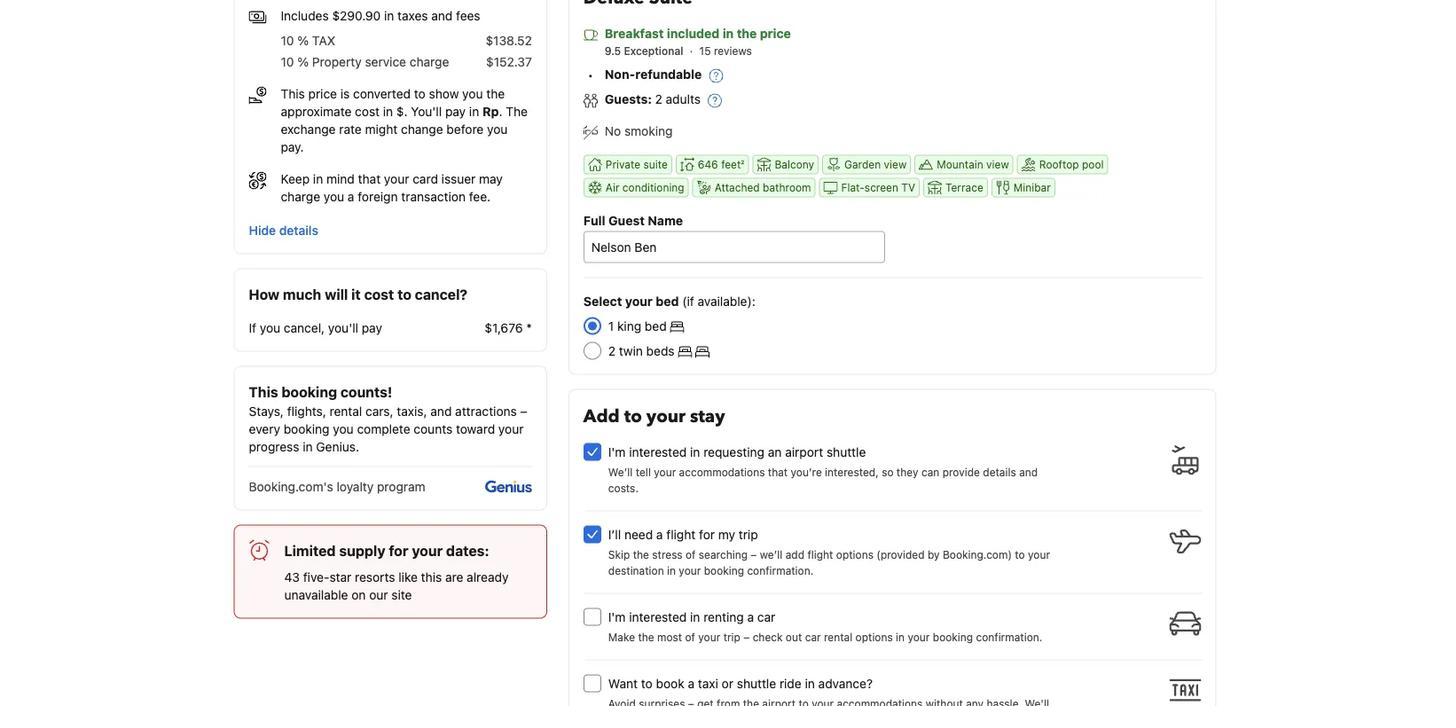 Task type: locate. For each thing, give the bounding box(es) containing it.
this booking counts! stays, flights, rental cars, taxis, and attractions – every booking you complete counts toward your progress in genius.
[[249, 383, 527, 454]]

% down 10 % tax on the left top of page
[[297, 55, 309, 69]]

renting
[[704, 609, 744, 624]]

2 left twin
[[608, 343, 616, 358]]

it
[[351, 285, 361, 302]]

this inside this booking counts! stays, flights, rental cars, taxis, and attractions – every booking you complete counts toward your progress in genius.
[[249, 383, 278, 400]]

car up check
[[757, 609, 775, 624]]

air
[[606, 181, 619, 194]]

to up you'll
[[414, 86, 426, 101]]

and up counts at the left of the page
[[430, 403, 452, 418]]

1 vertical spatial interested
[[629, 609, 687, 624]]

you right if
[[260, 320, 280, 335]]

interested,
[[825, 466, 879, 479]]

1 vertical spatial and
[[430, 403, 452, 418]]

1 vertical spatial options
[[856, 631, 893, 644]]

0 horizontal spatial that
[[358, 172, 381, 186]]

2 left adults
[[655, 92, 662, 106]]

the up "reviews"
[[737, 26, 757, 41]]

0 horizontal spatial confirmation.
[[747, 565, 814, 577]]

0 vertical spatial charge
[[410, 55, 449, 69]]

bed left (if
[[656, 294, 679, 308]]

trip down renting
[[723, 631, 740, 644]]

%
[[297, 33, 309, 48], [297, 55, 309, 69]]

your right booking.com) at right
[[1028, 549, 1050, 561]]

1 vertical spatial i'm
[[608, 609, 626, 624]]

booking down by
[[933, 631, 973, 644]]

a
[[348, 189, 354, 204], [656, 527, 663, 542], [747, 609, 754, 624], [688, 676, 695, 691]]

interested up most
[[629, 609, 687, 624]]

1 vertical spatial rental
[[824, 631, 853, 644]]

cost inside this price is converted to show you the approximate cost in $. you'll pay in
[[355, 104, 380, 119]]

i'm interested in requesting an airport shuttle
[[608, 444, 866, 459]]

2 vertical spatial and
[[1019, 466, 1038, 479]]

10 for 10 % tax
[[281, 33, 294, 48]]

interested for requesting
[[629, 444, 687, 459]]

1 i'm from the top
[[608, 444, 626, 459]]

in left genius.
[[303, 439, 313, 454]]

1 vertical spatial shuttle
[[737, 676, 776, 691]]

complete
[[357, 421, 410, 436]]

to left cancel?
[[397, 285, 411, 302]]

0 vertical spatial price
[[760, 26, 791, 41]]

1 horizontal spatial 2
[[655, 92, 662, 106]]

the inside this price is converted to show you the approximate cost in $. you'll pay in
[[486, 86, 505, 101]]

select
[[583, 294, 622, 308]]

like
[[398, 569, 418, 584]]

approximate
[[281, 104, 352, 119]]

car right out
[[805, 631, 821, 644]]

1 horizontal spatial this
[[281, 86, 305, 101]]

flight right the add
[[807, 549, 833, 561]]

trip
[[739, 527, 758, 542], [723, 631, 740, 644]]

the up rp
[[486, 86, 505, 101]]

in inside this booking counts! stays, flights, rental cars, taxis, and attractions – every booking you complete counts toward your progress in genius.
[[303, 439, 313, 454]]

10 % tax
[[281, 33, 335, 48]]

the up destination
[[633, 549, 649, 561]]

1 horizontal spatial rental
[[824, 631, 853, 644]]

keep
[[281, 172, 310, 186]]

i'm for i'm interested in requesting an airport shuttle
[[608, 444, 626, 459]]

pay up before on the left top of the page
[[445, 104, 466, 119]]

exceptional
[[624, 44, 686, 57]]

you're
[[791, 466, 822, 479]]

for up like
[[389, 542, 408, 559]]

10 % property service charge
[[281, 55, 449, 69]]

1 horizontal spatial confirmation.
[[976, 631, 1042, 644]]

limited supply  for your dates: status
[[234, 524, 547, 618]]

taxes
[[397, 8, 428, 23]]

pay
[[445, 104, 466, 119], [362, 320, 382, 335]]

your down attractions
[[498, 421, 524, 436]]

we'll
[[608, 466, 633, 479]]

view up tv at the top of page
[[884, 158, 907, 171]]

of right most
[[685, 631, 695, 644]]

2 horizontal spatial –
[[751, 549, 757, 561]]

10 for 10 % property service charge
[[281, 55, 294, 69]]

includes
[[281, 8, 329, 23]]

bed
[[656, 294, 679, 308], [645, 319, 667, 333]]

0 vertical spatial that
[[358, 172, 381, 186]]

0 vertical spatial 10
[[281, 33, 294, 48]]

your
[[384, 172, 409, 186], [625, 294, 653, 308], [646, 404, 686, 429], [498, 421, 524, 436], [654, 466, 676, 479], [412, 542, 443, 559], [1028, 549, 1050, 561], [679, 565, 701, 577], [698, 631, 720, 644], [908, 631, 930, 644]]

1 horizontal spatial view
[[986, 158, 1009, 171]]

shuttle right or on the bottom of the page
[[737, 676, 776, 691]]

feet²
[[721, 158, 744, 171]]

1 vertical spatial 10
[[281, 55, 294, 69]]

attractions
[[455, 403, 517, 418]]

dates:
[[446, 542, 489, 559]]

you inside keep in mind that your card issuer may charge you a foreign transaction fee.
[[324, 189, 344, 204]]

bed up beds
[[645, 319, 667, 333]]

*
[[526, 320, 532, 335]]

in up the 15 reviews
[[723, 26, 734, 41]]

no
[[605, 124, 621, 138]]

1 horizontal spatial charge
[[410, 55, 449, 69]]

by
[[928, 549, 940, 561]]

1 horizontal spatial that
[[768, 466, 788, 479]]

1 interested from the top
[[629, 444, 687, 459]]

name
[[648, 213, 683, 228]]

cost up might
[[355, 104, 380, 119]]

1 vertical spatial %
[[297, 55, 309, 69]]

i'm up the we'll
[[608, 444, 626, 459]]

airport
[[785, 444, 823, 459]]

booking inside skip the stress of searching – we'll add flight options (provided by booking.com) to your destination in your booking confirmation.
[[704, 565, 744, 577]]

details inside we'll tell your accommodations that you're interested, so they can provide details and costs.
[[983, 466, 1016, 479]]

mountain view
[[937, 158, 1009, 171]]

flight up the stress
[[666, 527, 696, 542]]

the inside skip the stress of searching – we'll add flight options (provided by booking.com) to your destination in your booking confirmation.
[[633, 549, 649, 561]]

– left check
[[743, 631, 750, 644]]

price right included
[[760, 26, 791, 41]]

1 vertical spatial price
[[308, 86, 337, 101]]

for inside limited supply  for your dates: status
[[389, 542, 408, 559]]

you down the mind
[[324, 189, 344, 204]]

1 vertical spatial flight
[[807, 549, 833, 561]]

in inside keep in mind that your card issuer may charge you a foreign transaction fee.
[[313, 172, 323, 186]]

(if
[[682, 294, 694, 308]]

this up stays, at bottom left
[[249, 383, 278, 400]]

1 vertical spatial that
[[768, 466, 788, 479]]

your up 1 king bed
[[625, 294, 653, 308]]

that down an
[[768, 466, 788, 479]]

2 i'm from the top
[[608, 609, 626, 624]]

costs.
[[608, 482, 639, 495]]

bathroom
[[763, 181, 811, 194]]

destination
[[608, 565, 664, 577]]

in left the mind
[[313, 172, 323, 186]]

0 vertical spatial this
[[281, 86, 305, 101]]

of for renting
[[685, 631, 695, 644]]

to
[[414, 86, 426, 101], [397, 285, 411, 302], [624, 404, 642, 429], [1015, 549, 1025, 561], [641, 676, 653, 691]]

flight
[[666, 527, 696, 542], [807, 549, 833, 561]]

in up accommodations
[[690, 444, 700, 459]]

the
[[506, 104, 528, 119]]

of inside skip the stress of searching – we'll add flight options (provided by booking.com) to your destination in your booking confirmation.
[[686, 549, 696, 561]]

shuttle up interested,
[[827, 444, 866, 459]]

0 vertical spatial bed
[[656, 294, 679, 308]]

1 horizontal spatial –
[[743, 631, 750, 644]]

view right mountain
[[986, 158, 1009, 171]]

trip right my
[[739, 527, 758, 542]]

2
[[655, 92, 662, 106], [608, 343, 616, 358]]

15 reviews
[[696, 44, 752, 57]]

details right provide at the right bottom of page
[[983, 466, 1016, 479]]

the
[[737, 26, 757, 41], [486, 86, 505, 101], [633, 549, 649, 561], [638, 631, 654, 644]]

you up rp
[[462, 86, 483, 101]]

you inside this booking counts! stays, flights, rental cars, taxis, and attractions – every booking you complete counts toward your progress in genius.
[[333, 421, 354, 436]]

that up foreign
[[358, 172, 381, 186]]

1 horizontal spatial flight
[[807, 549, 833, 561]]

rental down counts!
[[330, 403, 362, 418]]

your up this
[[412, 542, 443, 559]]

1 vertical spatial car
[[805, 631, 821, 644]]

private suite
[[606, 158, 668, 171]]

select your bed (if available):
[[583, 294, 755, 308]]

your left "stay"
[[646, 404, 686, 429]]

supply
[[339, 542, 385, 559]]

1 of from the top
[[686, 549, 696, 561]]

booking up flights,
[[282, 383, 337, 400]]

of for flight
[[686, 549, 696, 561]]

shuttle
[[827, 444, 866, 459], [737, 676, 776, 691]]

0 vertical spatial rental
[[330, 403, 362, 418]]

and left fees
[[431, 8, 453, 23]]

0 vertical spatial and
[[431, 8, 453, 23]]

provide
[[943, 466, 980, 479]]

keep in mind that your card issuer may charge you a foreign transaction fee.
[[281, 172, 503, 204]]

.
[[499, 104, 502, 119]]

for left my
[[699, 527, 715, 542]]

make the most of your trip – check out car rental options in your booking confirmation.
[[608, 631, 1042, 644]]

this for booking
[[249, 383, 278, 400]]

every
[[249, 421, 280, 436]]

i'm up make
[[608, 609, 626, 624]]

rp
[[483, 104, 499, 119]]

bed for your
[[656, 294, 679, 308]]

10 down the includes
[[281, 33, 294, 48]]

king
[[617, 319, 641, 333]]

price up approximate
[[308, 86, 337, 101]]

terrace
[[946, 181, 983, 194]]

0 horizontal spatial rental
[[330, 403, 362, 418]]

scored 9.5 element
[[605, 44, 624, 57]]

1 vertical spatial charge
[[281, 189, 320, 204]]

pool
[[1082, 158, 1104, 171]]

a up check
[[747, 609, 754, 624]]

i'm for i'm interested in renting a car
[[608, 609, 626, 624]]

2 view from the left
[[986, 158, 1009, 171]]

0 horizontal spatial flight
[[666, 527, 696, 542]]

and right provide at the right bottom of page
[[1019, 466, 1038, 479]]

confirmation.
[[747, 565, 814, 577], [976, 631, 1042, 644]]

blue genius logo image
[[485, 480, 532, 493], [485, 480, 532, 493]]

1 view from the left
[[884, 158, 907, 171]]

details right hide
[[279, 222, 318, 237]]

0 vertical spatial –
[[520, 403, 527, 418]]

in inside skip the stress of searching – we'll add flight options (provided by booking.com) to your destination in your booking confirmation.
[[667, 565, 676, 577]]

0 horizontal spatial view
[[884, 158, 907, 171]]

1 % from the top
[[297, 33, 309, 48]]

your right tell
[[654, 466, 676, 479]]

0 vertical spatial pay
[[445, 104, 466, 119]]

charge up show
[[410, 55, 449, 69]]

– left we'll
[[751, 549, 757, 561]]

of down i'll need a flight for my trip
[[686, 549, 696, 561]]

five-
[[303, 569, 329, 584]]

an
[[768, 444, 782, 459]]

2 of from the top
[[685, 631, 695, 644]]

taxis,
[[397, 403, 427, 418]]

breakfast
[[605, 26, 664, 41]]

we'll tell your accommodations that you're interested, so they can provide details and costs.
[[608, 466, 1038, 495]]

2 % from the top
[[297, 55, 309, 69]]

make
[[608, 631, 635, 644]]

– right attractions
[[520, 403, 527, 418]]

0 horizontal spatial details
[[279, 222, 318, 237]]

your inside limited supply  for your dates: status
[[412, 542, 443, 559]]

1 horizontal spatial price
[[760, 26, 791, 41]]

0 vertical spatial %
[[297, 33, 309, 48]]

a left "taxi"
[[688, 676, 695, 691]]

2 10 from the top
[[281, 55, 294, 69]]

0 vertical spatial interested
[[629, 444, 687, 459]]

and
[[431, 8, 453, 23], [430, 403, 452, 418], [1019, 466, 1038, 479]]

1 horizontal spatial details
[[983, 466, 1016, 479]]

options left the "(provided"
[[836, 549, 874, 561]]

toward
[[456, 421, 495, 436]]

1 vertical spatial bed
[[645, 319, 667, 333]]

0 horizontal spatial 2
[[608, 343, 616, 358]]

1 vertical spatial –
[[751, 549, 757, 561]]

0 vertical spatial of
[[686, 549, 696, 561]]

rental right out
[[824, 631, 853, 644]]

options up advance?
[[856, 631, 893, 644]]

0 vertical spatial shuttle
[[827, 444, 866, 459]]

0 horizontal spatial charge
[[281, 189, 320, 204]]

1 vertical spatial this
[[249, 383, 278, 400]]

0 horizontal spatial for
[[389, 542, 408, 559]]

to right booking.com) at right
[[1015, 549, 1025, 561]]

booking down searching on the bottom of page
[[704, 565, 744, 577]]

in
[[384, 8, 394, 23], [723, 26, 734, 41], [383, 104, 393, 119], [469, 104, 479, 119], [313, 172, 323, 186], [303, 439, 313, 454], [690, 444, 700, 459], [667, 565, 676, 577], [690, 609, 700, 624], [896, 631, 905, 644], [805, 676, 815, 691]]

you down .
[[487, 122, 508, 137]]

tell
[[636, 466, 651, 479]]

if you cancel, you'll pay
[[249, 320, 382, 335]]

1 vertical spatial 2
[[608, 343, 616, 358]]

and inside this booking counts! stays, flights, rental cars, taxis, and attractions – every booking you complete counts toward your progress in genius.
[[430, 403, 452, 418]]

1 10 from the top
[[281, 33, 294, 48]]

details inside button
[[279, 222, 318, 237]]

646 feet²
[[698, 158, 744, 171]]

– inside this booking counts! stays, flights, rental cars, taxis, and attractions – every booking you complete counts toward your progress in genius.
[[520, 403, 527, 418]]

to inside this price is converted to show you the approximate cost in $. you'll pay in
[[414, 86, 426, 101]]

your up foreign
[[384, 172, 409, 186]]

% for property
[[297, 55, 309, 69]]

$138.52
[[486, 33, 532, 48]]

smoking
[[624, 124, 673, 138]]

0 vertical spatial options
[[836, 549, 874, 561]]

property
[[312, 55, 362, 69]]

1 horizontal spatial pay
[[445, 104, 466, 119]]

1 vertical spatial details
[[983, 466, 1016, 479]]

rooftop
[[1039, 158, 1079, 171]]

confirmation. down booking.com) at right
[[976, 631, 1042, 644]]

1 vertical spatial of
[[685, 631, 695, 644]]

a down the mind
[[348, 189, 354, 204]]

0 horizontal spatial shuttle
[[737, 676, 776, 691]]

0 horizontal spatial –
[[520, 403, 527, 418]]

guests:
[[605, 92, 652, 106]]

0 vertical spatial cost
[[355, 104, 380, 119]]

you up genius.
[[333, 421, 354, 436]]

2 interested from the top
[[629, 609, 687, 624]]

–
[[520, 403, 527, 418], [751, 549, 757, 561], [743, 631, 750, 644]]

rental
[[330, 403, 362, 418], [824, 631, 853, 644]]

charge
[[410, 55, 449, 69], [281, 189, 320, 204]]

a right "need"
[[656, 527, 663, 542]]

0 horizontal spatial pay
[[362, 320, 382, 335]]

1 horizontal spatial shuttle
[[827, 444, 866, 459]]

this up approximate
[[281, 86, 305, 101]]

that inside keep in mind that your card issuer may charge you a foreign transaction fee.
[[358, 172, 381, 186]]

in left rp
[[469, 104, 479, 119]]

0 vertical spatial car
[[757, 609, 775, 624]]

0 horizontal spatial price
[[308, 86, 337, 101]]

0 vertical spatial details
[[279, 222, 318, 237]]

i'm
[[608, 444, 626, 459], [608, 609, 626, 624]]

this inside this price is converted to show you the approximate cost in $. you'll pay in
[[281, 86, 305, 101]]

0 horizontal spatial this
[[249, 383, 278, 400]]

in left taxes
[[384, 8, 394, 23]]

interested up tell
[[629, 444, 687, 459]]

pay right you'll
[[362, 320, 382, 335]]

want
[[608, 676, 638, 691]]

group
[[583, 436, 1208, 706]]

star
[[329, 569, 351, 584]]

charge down "keep"
[[281, 189, 320, 204]]

% left tax
[[297, 33, 309, 48]]

show
[[429, 86, 459, 101]]

1 horizontal spatial car
[[805, 631, 821, 644]]

to left book
[[641, 676, 653, 691]]

confirmation. down we'll
[[747, 565, 814, 577]]

your down by
[[908, 631, 930, 644]]

rental inside this booking counts! stays, flights, rental cars, taxis, and attractions – every booking you complete counts toward your progress in genius.
[[330, 403, 362, 418]]

cost right it
[[364, 285, 394, 302]]

10 down 10 % tax on the left top of page
[[281, 55, 294, 69]]

0 vertical spatial confirmation.
[[747, 565, 814, 577]]

in down the stress
[[667, 565, 676, 577]]

0 vertical spatial i'm
[[608, 444, 626, 459]]

43 five-star resorts like this are already unavailable on our site
[[284, 569, 509, 602]]



Task type: vqa. For each thing, say whether or not it's contained in the screenshot.
the bottom the that
yes



Task type: describe. For each thing, give the bounding box(es) containing it.
booking.com's
[[249, 479, 333, 493]]

in left renting
[[690, 609, 700, 624]]

cancel,
[[284, 320, 325, 335]]

stays,
[[249, 403, 284, 418]]

bed for king
[[645, 319, 667, 333]]

non-refundable
[[605, 67, 702, 82]]

. the exchange rate might change before you pay.
[[281, 104, 528, 154]]

that inside we'll tell your accommodations that you're interested, so they can provide details and costs.
[[768, 466, 788, 479]]

how much will it cost to cancel?
[[249, 285, 467, 302]]

reviews
[[714, 44, 752, 57]]

options inside skip the stress of searching – we'll add flight options (provided by booking.com) to your destination in your booking confirmation.
[[836, 549, 874, 561]]

9.5
[[605, 44, 624, 57]]

$290.90
[[332, 8, 381, 23]]

$1,676 *
[[485, 320, 532, 335]]

they
[[897, 466, 918, 479]]

your inside this booking counts! stays, flights, rental cars, taxis, and attractions – every booking you complete counts toward your progress in genius.
[[498, 421, 524, 436]]

in right ride
[[805, 676, 815, 691]]

confirmation. inside skip the stress of searching – we'll add flight options (provided by booking.com) to your destination in your booking confirmation.
[[747, 565, 814, 577]]

genius.
[[316, 439, 359, 454]]

your down the stress
[[679, 565, 701, 577]]

ride
[[780, 676, 802, 691]]

my
[[718, 527, 735, 542]]

site
[[391, 587, 412, 602]]

mind
[[326, 172, 355, 186]]

loyalty
[[337, 479, 374, 493]]

add to your stay
[[583, 404, 725, 429]]

card
[[413, 172, 438, 186]]

non-
[[605, 67, 635, 82]]

– inside skip the stress of searching – we'll add flight options (provided by booking.com) to your destination in your booking confirmation.
[[751, 549, 757, 561]]

1 king bed
[[608, 319, 670, 333]]

the left most
[[638, 631, 654, 644]]

this for price
[[281, 86, 305, 101]]

skip
[[608, 549, 630, 561]]

i'm interested in renting a car
[[608, 609, 775, 624]]

$152.37
[[486, 55, 532, 69]]

% for tax
[[297, 33, 309, 48]]

full
[[583, 213, 605, 228]]

shuttle for airport
[[827, 444, 866, 459]]

a inside keep in mind that your card issuer may charge you a foreign transaction fee.
[[348, 189, 354, 204]]

progress
[[249, 439, 299, 454]]

how
[[249, 285, 280, 302]]

you inside this price is converted to show you the approximate cost in $. you'll pay in
[[462, 86, 483, 101]]

flights,
[[287, 403, 326, 418]]

you'll
[[328, 320, 358, 335]]

converted
[[353, 86, 411, 101]]

group containing i'm interested in requesting an airport shuttle
[[583, 436, 1208, 706]]

service
[[365, 55, 406, 69]]

fee.
[[469, 189, 491, 204]]

we'll
[[760, 549, 783, 561]]

before
[[447, 122, 484, 137]]

flat-screen tv
[[841, 181, 915, 194]]

garden view
[[844, 158, 907, 171]]

43
[[284, 569, 300, 584]]

and inside we'll tell your accommodations that you're interested, so they can provide details and costs.
[[1019, 466, 1038, 479]]

screen
[[865, 181, 898, 194]]

to inside skip the stress of searching – we'll add flight options (provided by booking.com) to your destination in your booking confirmation.
[[1015, 549, 1025, 561]]

requesting
[[704, 444, 765, 459]]

resorts
[[355, 569, 395, 584]]

most
[[657, 631, 682, 644]]

stay
[[690, 404, 725, 429]]

in down the "(provided"
[[896, 631, 905, 644]]

your down renting
[[698, 631, 720, 644]]

interested for renting
[[629, 609, 687, 624]]

view for garden view
[[884, 158, 907, 171]]

accommodations
[[679, 466, 765, 479]]

on
[[352, 587, 366, 602]]

conditioning
[[622, 181, 684, 194]]

refundable
[[635, 67, 702, 82]]

check
[[753, 631, 783, 644]]

full guest name
[[583, 213, 683, 228]]

guests: 2 adults
[[605, 92, 701, 106]]

are
[[445, 569, 463, 584]]

1 vertical spatial pay
[[362, 320, 382, 335]]

limited supply  for your dates:
[[284, 542, 489, 559]]

your inside we'll tell your accommodations that you're interested, so they can provide details and costs.
[[654, 466, 676, 479]]

0 vertical spatial 2
[[655, 92, 662, 106]]

•
[[588, 67, 593, 82]]

you inside . the exchange rate might change before you pay.
[[487, 122, 508, 137]]

1 vertical spatial confirmation.
[[976, 631, 1042, 644]]

add
[[583, 404, 620, 429]]

much
[[283, 285, 321, 302]]

hide details
[[249, 222, 318, 237]]

1 vertical spatial cost
[[364, 285, 394, 302]]

issuer
[[441, 172, 476, 186]]

15
[[699, 44, 711, 57]]

booking down flights,
[[284, 421, 330, 436]]

minibar
[[1014, 181, 1051, 194]]

attached bathroom
[[715, 181, 811, 194]]

price inside this price is converted to show you the approximate cost in $. you'll pay in
[[308, 86, 337, 101]]

rooftop pool
[[1039, 158, 1104, 171]]

this price is converted to show you the approximate cost in $. you'll pay in
[[281, 86, 505, 119]]

0 vertical spatial trip
[[739, 527, 758, 542]]

adults
[[666, 92, 701, 106]]

hide
[[249, 222, 276, 237]]

limited
[[284, 542, 336, 559]]

cars,
[[366, 403, 393, 418]]

guest
[[609, 213, 645, 228]]

0 vertical spatial flight
[[666, 527, 696, 542]]

646
[[698, 158, 718, 171]]

to right "add"
[[624, 404, 642, 429]]

shuttle for or
[[737, 676, 776, 691]]

1 vertical spatial trip
[[723, 631, 740, 644]]

if
[[249, 320, 256, 335]]

Full Guest Name text field
[[583, 231, 885, 263]]

1 horizontal spatial for
[[699, 527, 715, 542]]

1
[[608, 319, 614, 333]]

rate
[[339, 122, 362, 137]]

cancel?
[[415, 285, 467, 302]]

flight inside skip the stress of searching – we'll add flight options (provided by booking.com) to your destination in your booking confirmation.
[[807, 549, 833, 561]]

0 horizontal spatial car
[[757, 609, 775, 624]]

this
[[421, 569, 442, 584]]

i'll
[[608, 527, 621, 542]]

exchange
[[281, 122, 336, 137]]

2 vertical spatial –
[[743, 631, 750, 644]]

no smoking
[[605, 124, 673, 138]]

your inside keep in mind that your card issuer may charge you a foreign transaction fee.
[[384, 172, 409, 186]]

charge inside keep in mind that your card issuer may charge you a foreign transaction fee.
[[281, 189, 320, 204]]

mountain
[[937, 158, 983, 171]]

in left "$."
[[383, 104, 393, 119]]

view for mountain view
[[986, 158, 1009, 171]]

breakfast included in the price
[[605, 26, 791, 41]]

pay inside this price is converted to show you the approximate cost in $. you'll pay in
[[445, 104, 466, 119]]

or
[[722, 676, 734, 691]]

2 twin beds
[[608, 343, 678, 358]]



